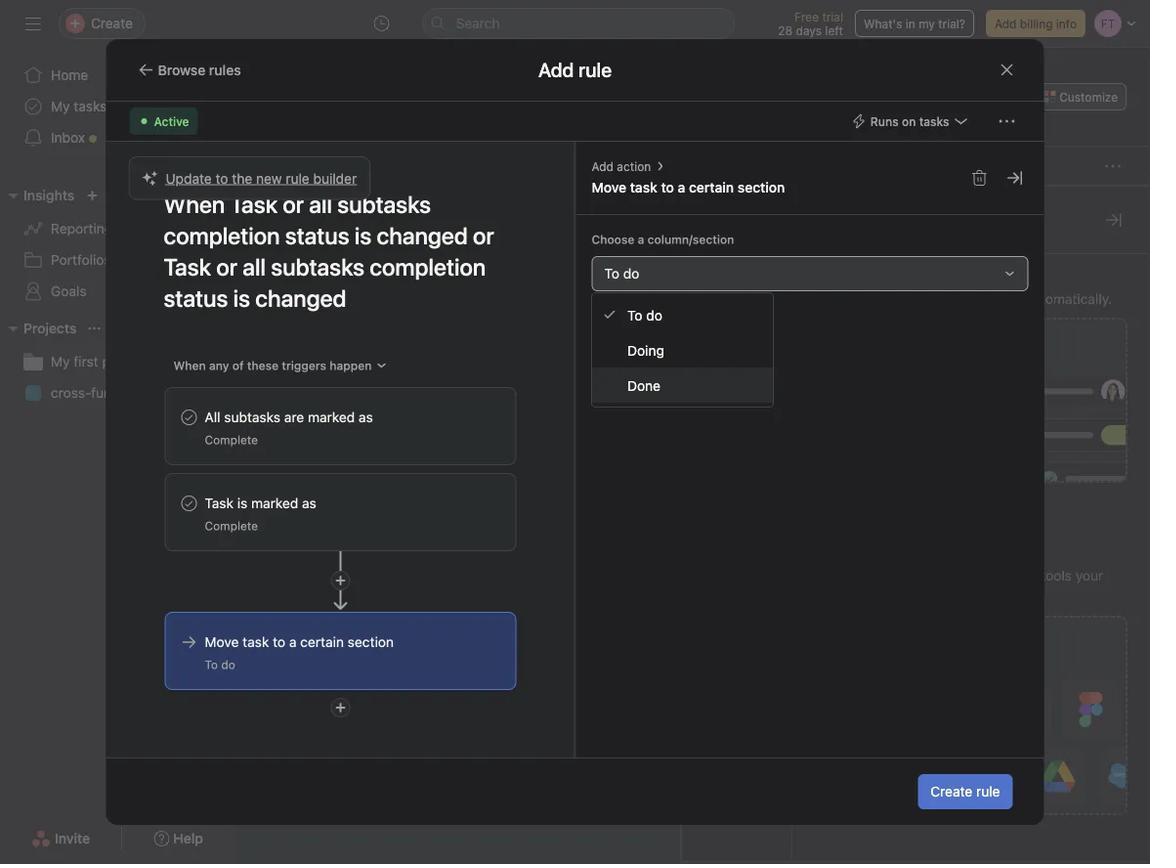 Task type: locate. For each thing, give the bounding box(es) containing it.
free trial 28 days left
[[779, 10, 844, 37]]

1 horizontal spatial the
[[885, 589, 905, 605]]

0 horizontal spatial rules
[[722, 374, 752, 388]]

complete down is at the left
[[205, 519, 258, 533]]

0 vertical spatial ft
[[906, 90, 920, 104]]

0 vertical spatial rule
[[286, 170, 310, 186]]

1 vertical spatial section
[[348, 634, 394, 650]]

0 vertical spatial complete
[[205, 433, 258, 447]]

on track up today – 'button'
[[629, 298, 676, 312]]

your inside build integrated workflows with the tools your team uses the most.
[[1076, 568, 1104, 584]]

1 vertical spatial move task to a certain section
[[205, 634, 394, 650]]

on track for to do
[[328, 298, 376, 312]]

share down "close this dialog" image
[[978, 90, 1010, 104]]

close side pane image
[[1008, 170, 1023, 186]]

customize down info
[[1060, 90, 1119, 104]]

2 fields
[[717, 279, 758, 292]]

with
[[689, 264, 715, 281], [987, 568, 1014, 584]]

0 horizontal spatial tasks
[[74, 98, 107, 114]]

days
[[796, 23, 822, 37]]

track down draft project brief
[[347, 298, 376, 312]]

of
[[233, 359, 244, 373]]

are
[[284, 409, 304, 425]]

– left the oct
[[347, 461, 354, 474]]

1 vertical spatial to
[[628, 307, 643, 323]]

1 vertical spatial doing
[[628, 342, 665, 358]]

1 vertical spatial move
[[205, 634, 239, 650]]

plan
[[206, 385, 232, 401]]

complete down all
[[205, 433, 258, 447]]

done down today – 'button'
[[628, 377, 661, 393]]

1 vertical spatial ft
[[279, 461, 294, 474]]

to do inside dropdown button
[[605, 265, 640, 282]]

1 vertical spatial rules
[[722, 374, 752, 388]]

certain down down arrow image
[[300, 634, 344, 650]]

2 my from the top
[[51, 353, 70, 370]]

0 horizontal spatial today
[[311, 461, 344, 474]]

0 vertical spatial your
[[925, 291, 953, 307]]

today for today – oct 25
[[311, 461, 344, 474]]

0 vertical spatial section
[[738, 179, 786, 196]]

project
[[334, 264, 378, 281], [158, 385, 202, 401]]

tasks down the em
[[920, 114, 950, 128]]

1 horizontal spatial track
[[648, 298, 676, 312]]

work
[[956, 291, 987, 307]]

1 vertical spatial share
[[595, 264, 632, 281]]

add task image
[[776, 212, 792, 228]]

0 vertical spatial done
[[853, 211, 891, 229]]

my left first
[[51, 353, 70, 370]]

on down draft project brief
[[328, 298, 344, 312]]

build
[[816, 568, 848, 584]]

0 horizontal spatial move
[[205, 634, 239, 650]]

update to the new rule builder
[[166, 170, 357, 186]]

add left the "action"
[[592, 159, 614, 173]]

on track
[[328, 298, 376, 312], [629, 298, 676, 312]]

share for share timeline with teammates
[[595, 264, 632, 281]]

rules down the doing link
[[722, 374, 752, 388]]

low
[[283, 298, 305, 312]]

1 vertical spatial do
[[647, 307, 663, 323]]

search list box
[[423, 8, 736, 39]]

add another action image
[[335, 702, 347, 714]]

tasks down home
[[74, 98, 107, 114]]

marked right is at the left
[[251, 495, 298, 511]]

add inside add billing info button
[[995, 17, 1017, 30]]

2 vertical spatial the
[[885, 589, 905, 605]]

0 horizontal spatial add task button
[[258, 153, 340, 180]]

1 horizontal spatial do
[[624, 265, 640, 282]]

browse rules button
[[130, 56, 250, 84]]

1 horizontal spatial rules
[[816, 262, 856, 280]]

0 horizontal spatial marked
[[251, 495, 298, 511]]

1 vertical spatial as
[[302, 495, 317, 511]]

1 my from the top
[[51, 98, 70, 114]]

oct
[[357, 461, 377, 474]]

0 horizontal spatial to
[[205, 658, 218, 672]]

1 horizontal spatial marked
[[308, 409, 355, 425]]

project left brief
[[334, 264, 378, 281]]

what's
[[864, 17, 903, 30]]

choose
[[592, 233, 635, 246]]

0 vertical spatial today
[[608, 331, 641, 345]]

1 horizontal spatial your
[[1076, 568, 1104, 584]]

2 track from the left
[[648, 298, 676, 312]]

projects element
[[0, 311, 235, 413]]

ft left the em
[[906, 90, 920, 104]]

1 horizontal spatial certain
[[689, 179, 734, 196]]

track for to do
[[347, 298, 376, 312]]

update to the new rule builder button
[[166, 170, 357, 186]]

0 vertical spatial rules
[[816, 262, 856, 280]]

1 vertical spatial the
[[1018, 568, 1038, 584]]

these
[[247, 359, 279, 373]]

a
[[678, 179, 686, 196], [638, 233, 645, 246], [845, 291, 853, 307], [289, 634, 297, 650]]

do
[[624, 265, 640, 282], [647, 307, 663, 323], [221, 658, 236, 672]]

done up to do dropdown button
[[853, 211, 891, 229]]

on
[[328, 298, 344, 312], [629, 298, 645, 312]]

projects button
[[0, 317, 77, 340]]

track down timeline
[[648, 298, 676, 312]]

0 horizontal spatial doing
[[555, 211, 598, 229]]

Completed checkbox
[[272, 261, 295, 285]]

0 horizontal spatial do
[[221, 658, 236, 672]]

my up inbox at the left top
[[51, 98, 70, 114]]

0 vertical spatial the
[[232, 170, 252, 186]]

rule right new
[[286, 170, 310, 186]]

1 horizontal spatial –
[[645, 331, 651, 345]]

0 vertical spatial –
[[645, 331, 651, 345]]

2 horizontal spatial the
[[1018, 568, 1038, 584]]

projects
[[23, 320, 77, 336]]

1 horizontal spatial done
[[853, 211, 891, 229]]

the
[[232, 170, 252, 186], [1018, 568, 1038, 584], [885, 589, 905, 605]]

1 vertical spatial complete
[[205, 519, 258, 533]]

cross-
[[51, 385, 91, 401]]

dependencies image
[[572, 261, 588, 277]]

1 complete from the top
[[205, 433, 258, 447]]

customize up to do dropdown button
[[816, 208, 910, 231]]

1 horizontal spatial share
[[978, 90, 1010, 104]]

1 horizontal spatial today
[[608, 331, 641, 345]]

my first portfolio link
[[12, 346, 223, 377]]

column/section
[[648, 233, 735, 246]]

add left billing
[[995, 17, 1017, 30]]

is
[[237, 495, 248, 511]]

certain
[[689, 179, 734, 196], [300, 634, 344, 650]]

task is marked as
[[205, 495, 317, 511]]

as up the at risk
[[359, 409, 373, 425]]

1 horizontal spatial tasks
[[920, 114, 950, 128]]

the left new
[[232, 170, 252, 186]]

my for my first portfolio
[[51, 353, 70, 370]]

1 horizontal spatial add task
[[969, 266, 1026, 283]]

0 horizontal spatial ft
[[279, 461, 294, 474]]

share timeline with teammates
[[595, 264, 789, 281]]

track
[[347, 298, 376, 312], [648, 298, 676, 312]]

active
[[154, 114, 189, 128]]

global element
[[0, 48, 235, 165]]

0 vertical spatial to
[[605, 265, 620, 282]]

1 vertical spatial –
[[347, 461, 354, 474]]

the down integrated
[[885, 589, 905, 605]]

0 horizontal spatial on
[[328, 298, 344, 312]]

to inside to do dropdown button
[[605, 265, 620, 282]]

2 on from the left
[[629, 298, 645, 312]]

on up today –
[[629, 298, 645, 312]]

left
[[826, 23, 844, 37]]

rule left get in the right of the page
[[856, 291, 880, 307]]

new
[[256, 170, 282, 186]]

add right new
[[283, 159, 305, 173]]

1 vertical spatial add task button
[[864, 257, 1115, 292]]

when any of these triggers happen
[[174, 359, 372, 373]]

draft project brief
[[298, 264, 411, 281]]

move task to a certain section
[[592, 179, 786, 196], [205, 634, 394, 650]]

1 horizontal spatial customize
[[1060, 90, 1119, 104]]

hide sidebar image
[[25, 16, 41, 31]]

your right get in the right of the page
[[925, 291, 953, 307]]

2 on track from the left
[[629, 298, 676, 312]]

– for today – oct 25
[[347, 461, 354, 474]]

add another trigger image
[[335, 575, 347, 587]]

when
[[174, 359, 206, 373]]

doing
[[555, 211, 598, 229], [628, 342, 665, 358]]

0 vertical spatial as
[[359, 409, 373, 425]]

1 vertical spatial add task
[[969, 266, 1026, 283]]

1 on from the left
[[328, 298, 344, 312]]

as
[[359, 409, 373, 425], [302, 495, 317, 511]]

2 complete from the top
[[205, 519, 258, 533]]

as down today – oct 25
[[302, 495, 317, 511]]

0 vertical spatial share
[[978, 90, 1010, 104]]

move task to a certain section down down arrow image
[[205, 634, 394, 650]]

today
[[608, 331, 641, 345], [311, 461, 344, 474]]

2 horizontal spatial to
[[628, 307, 643, 323]]

billing
[[1021, 17, 1054, 30]]

1 horizontal spatial on
[[629, 298, 645, 312]]

2 horizontal spatial rule
[[977, 784, 1001, 800]]

0 horizontal spatial share
[[595, 264, 632, 281]]

happen
[[330, 359, 372, 373]]

0 horizontal spatial rule
[[286, 170, 310, 186]]

free
[[795, 10, 819, 23]]

0 vertical spatial move task to a certain section
[[592, 179, 786, 196]]

1 vertical spatial with
[[987, 568, 1014, 584]]

2 vertical spatial rule
[[977, 784, 1001, 800]]

rule right create
[[977, 784, 1001, 800]]

share inside button
[[978, 90, 1010, 104]]

1 vertical spatial customize
[[816, 208, 910, 231]]

0 horizontal spatial section
[[348, 634, 394, 650]]

rule inside create rule button
[[977, 784, 1001, 800]]

done
[[991, 291, 1022, 307]]

most.
[[909, 589, 944, 605]]

None text field
[[317, 66, 579, 101]]

my first portfolio
[[51, 353, 155, 370]]

with left 2
[[689, 264, 715, 281]]

0 horizontal spatial done
[[628, 377, 661, 393]]

0 vertical spatial add task
[[283, 159, 331, 173]]

runs
[[871, 114, 899, 128]]

add task right new
[[283, 159, 331, 173]]

1 on track from the left
[[328, 298, 376, 312]]

complete for is
[[205, 519, 258, 533]]

ft up task is marked as
[[279, 461, 294, 474]]

– for today –
[[645, 331, 651, 345]]

share
[[978, 90, 1010, 104], [595, 264, 632, 281]]

doing down to do link
[[628, 342, 665, 358]]

create rule
[[931, 784, 1001, 800]]

trial
[[823, 10, 844, 23]]

0 vertical spatial project
[[334, 264, 378, 281]]

1 horizontal spatial to
[[605, 265, 620, 282]]

on
[[902, 114, 917, 128]]

goals
[[51, 283, 87, 299]]

– up done link
[[645, 331, 651, 345]]

rules right teammates
[[816, 262, 856, 280]]

0 vertical spatial marked
[[308, 409, 355, 425]]

1 vertical spatial today
[[311, 461, 344, 474]]

to do
[[258, 211, 298, 229]]

to
[[605, 265, 620, 282], [628, 307, 643, 323], [205, 658, 218, 672]]

1 vertical spatial your
[[1076, 568, 1104, 584]]

project down the when
[[158, 385, 202, 401]]

move
[[592, 179, 627, 196], [205, 634, 239, 650]]

1 track from the left
[[347, 298, 376, 312]]

add task up done
[[969, 266, 1026, 283]]

today –
[[608, 331, 655, 345]]

my inside global element
[[51, 98, 70, 114]]

your
[[925, 291, 953, 307], [1076, 568, 1104, 584]]

add task button
[[258, 153, 340, 180], [864, 257, 1115, 292]]

0 horizontal spatial on track
[[328, 298, 376, 312]]

certain up column/section
[[689, 179, 734, 196]]

your right tools
[[1076, 568, 1104, 584]]

with right workflows
[[987, 568, 1014, 584]]

0 vertical spatial my
[[51, 98, 70, 114]]

on track down draft project brief
[[328, 298, 376, 312]]

home
[[51, 67, 88, 83]]

0 horizontal spatial track
[[347, 298, 376, 312]]

1 vertical spatial my
[[51, 353, 70, 370]]

insights
[[23, 187, 75, 203]]

builder
[[313, 170, 357, 186]]

1 vertical spatial rule
[[856, 291, 880, 307]]

to
[[216, 170, 228, 186], [661, 179, 675, 196], [884, 291, 897, 307], [273, 634, 286, 650]]

my inside 'link'
[[51, 353, 70, 370]]

doing up choose on the top of page
[[555, 211, 598, 229]]

insights element
[[0, 178, 235, 311]]

share down choose on the top of page
[[595, 264, 632, 281]]

marked up at
[[308, 409, 355, 425]]

track for doing
[[648, 298, 676, 312]]

0 horizontal spatial customize
[[816, 208, 910, 231]]

close details image
[[1107, 212, 1122, 228]]

high
[[580, 298, 605, 312]]

portfolio
[[102, 353, 155, 370]]

move task to a certain section up column/section
[[592, 179, 786, 196]]

1 horizontal spatial move
[[592, 179, 627, 196]]

the left tools
[[1018, 568, 1038, 584]]

0 horizontal spatial –
[[347, 461, 354, 474]]

0 horizontal spatial add task
[[283, 159, 331, 173]]



Task type: vqa. For each thing, say whether or not it's contained in the screenshot.
the header milestones tree grid
no



Task type: describe. For each thing, give the bounding box(es) containing it.
schedule
[[298, 394, 357, 410]]

project inside cross-functional project plan link
[[158, 385, 202, 401]]

1 vertical spatial marked
[[251, 495, 298, 511]]

0 vertical spatial certain
[[689, 179, 734, 196]]

my
[[919, 17, 936, 30]]

add task for the rightmost add task button
[[969, 266, 1026, 283]]

timeline
[[636, 264, 685, 281]]

0 horizontal spatial your
[[925, 291, 953, 307]]

workflows
[[920, 568, 984, 584]]

reporting link
[[12, 213, 223, 244]]

trash item image
[[972, 170, 988, 186]]

today for today –
[[608, 331, 641, 345]]

what's in my trial?
[[864, 17, 966, 30]]

to do button
[[592, 256, 1029, 291]]

to inside to do link
[[628, 307, 643, 323]]

insights button
[[0, 184, 75, 207]]

tasks inside global element
[[74, 98, 107, 114]]

customize inside dropdown button
[[1060, 90, 1119, 104]]

brief
[[382, 264, 411, 281]]

cross-functional project plan
[[51, 385, 232, 401]]

done link
[[593, 368, 773, 403]]

meeting
[[407, 394, 458, 410]]

on for to do
[[328, 298, 344, 312]]

1 horizontal spatial doing
[[628, 342, 665, 358]]

down arrow image
[[334, 551, 348, 610]]

at risk
[[350, 427, 385, 441]]

my tasks
[[51, 98, 107, 114]]

1 horizontal spatial project
[[334, 264, 378, 281]]

first
[[74, 353, 98, 370]]

inbox
[[51, 130, 85, 146]]

Add a name for this rule text field
[[151, 182, 517, 321]]

search
[[456, 15, 500, 31]]

task
[[205, 495, 234, 511]]

2 vertical spatial to
[[205, 658, 218, 672]]

invite button
[[19, 821, 103, 857]]

team
[[816, 589, 848, 605]]

doing link
[[593, 332, 773, 368]]

add rule
[[539, 58, 612, 81]]

integrated
[[852, 568, 916, 584]]

add action button
[[592, 157, 651, 175]]

1 horizontal spatial add task button
[[864, 257, 1115, 292]]

add left get in the right of the page
[[816, 291, 842, 307]]

portfolios
[[51, 252, 111, 268]]

in
[[906, 17, 916, 30]]

2 vertical spatial do
[[221, 658, 236, 672]]

home link
[[12, 60, 223, 91]]

all subtasks are marked as
[[205, 409, 373, 425]]

add billing info button
[[987, 10, 1086, 37]]

goals link
[[12, 276, 223, 307]]

add task for topmost add task button
[[283, 159, 331, 173]]

automatically.
[[1026, 291, 1113, 307]]

cross-functional project plan link
[[12, 377, 232, 409]]

0 horizontal spatial move task to a certain section
[[205, 634, 394, 650]]

my tasks link
[[12, 91, 223, 122]]

1 horizontal spatial rule
[[856, 291, 880, 307]]

portfolios link
[[12, 244, 223, 276]]

tasks inside "dropdown button"
[[920, 114, 950, 128]]

em
[[924, 90, 941, 104]]

active button
[[130, 108, 198, 135]]

my for my tasks
[[51, 98, 70, 114]]

at
[[350, 427, 362, 441]]

1 horizontal spatial section
[[738, 179, 786, 196]]

reporting
[[51, 220, 113, 237]]

add task image
[[479, 212, 495, 228]]

runs on tasks button
[[843, 108, 978, 135]]

add inside add action button
[[592, 159, 614, 173]]

draft
[[298, 264, 330, 281]]

today – oct 25
[[311, 461, 395, 474]]

share button
[[954, 83, 1019, 110]]

add a rule to get your work done automatically.
[[816, 291, 1113, 307]]

trial?
[[939, 17, 966, 30]]

on track for doing
[[629, 298, 676, 312]]

create
[[931, 784, 973, 800]]

risk
[[365, 427, 385, 441]]

ft button
[[275, 456, 298, 479]]

ft inside button
[[279, 461, 294, 474]]

all
[[205, 409, 221, 425]]

share for share
[[978, 90, 1010, 104]]

get
[[900, 291, 921, 307]]

0 vertical spatial move
[[592, 179, 627, 196]]

1 horizontal spatial ft
[[906, 90, 920, 104]]

0 horizontal spatial with
[[689, 264, 715, 281]]

1 horizontal spatial as
[[359, 409, 373, 425]]

invite
[[55, 831, 90, 847]]

0 vertical spatial add task button
[[258, 153, 340, 180]]

1 vertical spatial certain
[[300, 634, 344, 650]]

2 vertical spatial to do
[[205, 658, 236, 672]]

with inside build integrated workflows with the tools your team uses the most.
[[987, 568, 1014, 584]]

do inside to do link
[[647, 307, 663, 323]]

0 horizontal spatial as
[[302, 495, 317, 511]]

on for doing
[[629, 298, 645, 312]]

kickoff
[[361, 394, 403, 410]]

what's in my trial? button
[[855, 10, 975, 37]]

runs on tasks
[[871, 114, 950, 128]]

complete for subtasks
[[205, 433, 258, 447]]

1 horizontal spatial move task to a certain section
[[592, 179, 786, 196]]

2
[[717, 279, 724, 292]]

completed image
[[272, 261, 295, 285]]

do inside to do dropdown button
[[624, 265, 640, 282]]

inbox link
[[12, 122, 223, 154]]

action
[[617, 159, 651, 173]]

28
[[779, 23, 793, 37]]

browse rules
[[158, 62, 241, 78]]

1 vertical spatial done
[[628, 377, 661, 393]]

subtasks
[[224, 409, 281, 425]]

to do link
[[593, 297, 773, 332]]

choose a column/section
[[592, 233, 735, 246]]

close this dialog image
[[1000, 62, 1015, 78]]

1 vertical spatial to do
[[628, 307, 663, 323]]

when any of these triggers happen button
[[165, 352, 396, 379]]

update
[[166, 170, 212, 186]]

any
[[209, 359, 229, 373]]

schedule kickoff meeting
[[298, 394, 458, 410]]

teammates
[[719, 264, 789, 281]]

triggers
[[282, 359, 327, 373]]

0 vertical spatial doing
[[555, 211, 598, 229]]

customize button
[[1036, 83, 1127, 110]]

add up work
[[969, 266, 995, 283]]

functional
[[91, 385, 154, 401]]

search button
[[423, 8, 736, 39]]

create rule button
[[918, 774, 1013, 810]]



